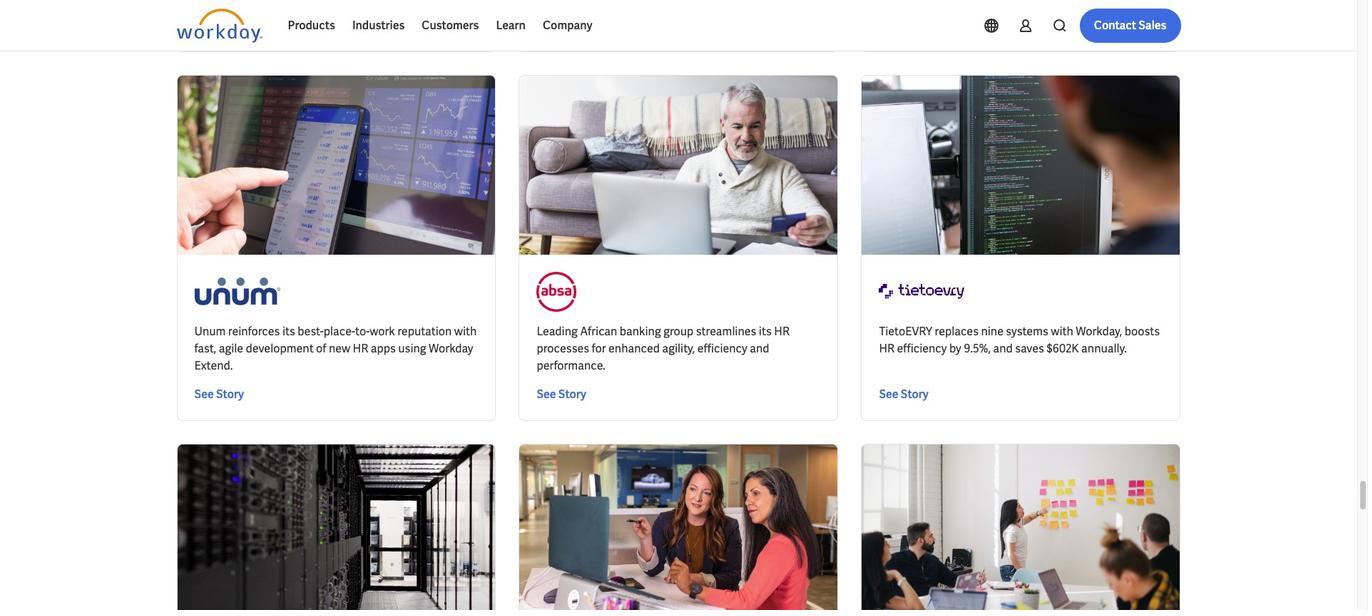 Task type: describe. For each thing, give the bounding box(es) containing it.
agility,
[[662, 341, 695, 356]]

tietoevry
[[879, 324, 933, 339]]

group
[[664, 324, 694, 339]]

hr inside tietoevry replaces nine systems with workday, boosts hr efficiency by 9.5%, and saves $602k annually.
[[879, 341, 895, 356]]

company
[[543, 18, 593, 33]]

workday
[[429, 341, 473, 356]]

absa bank limited image
[[537, 272, 577, 312]]

contact sales link
[[1080, 9, 1181, 43]]

business outcome button
[[342, 8, 467, 36]]

and inside tietoevry replaces nine systems with workday, boosts hr efficiency by 9.5%, and saves $602k annually.
[[994, 341, 1013, 356]]

customers
[[422, 18, 479, 33]]

industries button
[[344, 9, 413, 43]]

new
[[329, 341, 350, 356]]

performance.
[[537, 358, 606, 373]]

best-
[[298, 324, 324, 339]]

learn
[[496, 18, 526, 33]]

story for unum
[[216, 386, 244, 401]]

tietoevry (formerly known as tieto) image
[[879, 272, 965, 312]]

clear all button
[[554, 8, 600, 36]]

extend.
[[194, 358, 233, 373]]

african
[[580, 324, 618, 339]]

and inside leading african banking group streamlines its hr processes for enhanced agility, efficiency and performance.
[[750, 341, 770, 356]]

for
[[592, 341, 606, 356]]

with inside tietoevry replaces nine systems with workday, boosts hr efficiency by 9.5%, and saves $602k annually.
[[1051, 324, 1074, 339]]

story for tietoevry
[[901, 386, 929, 401]]

with inside unum reinforces its best-place-to-work reputation with fast, agile development of new hr apps using workday extend.
[[454, 324, 477, 339]]

industries
[[352, 18, 405, 33]]

more button
[[478, 8, 542, 36]]

using
[[398, 341, 426, 356]]

clear
[[558, 16, 582, 29]]

efficiency inside tietoevry replaces nine systems with workday, boosts hr efficiency by 9.5%, and saves $602k annually.
[[897, 341, 947, 356]]

boosts
[[1125, 324, 1160, 339]]

see for leading african banking group streamlines its hr processes for enhanced agility, efficiency and performance.
[[537, 386, 556, 401]]

replaces
[[935, 324, 979, 339]]

contact sales
[[1094, 18, 1167, 33]]

banking
[[620, 324, 661, 339]]

all
[[584, 16, 596, 29]]

9.5%,
[[964, 341, 991, 356]]

products
[[288, 18, 335, 33]]

unum
[[194, 324, 226, 339]]

$602k
[[1047, 341, 1079, 356]]

see story link for tietoevry replaces nine systems with workday, boosts hr efficiency by 9.5%, and saves $602k annually.
[[879, 386, 929, 403]]

Search Customer Stories text field
[[978, 9, 1153, 34]]

leading african banking group streamlines its hr processes for enhanced agility, efficiency and performance.
[[537, 324, 790, 373]]

business outcome
[[353, 16, 438, 29]]

see story for unum reinforces its best-place-to-work reputation with fast, agile development of new hr apps using workday extend.
[[194, 386, 244, 401]]

of
[[316, 341, 326, 356]]



Task type: locate. For each thing, give the bounding box(es) containing it.
its up the development
[[282, 324, 295, 339]]

products button
[[279, 9, 344, 43]]

clear all
[[558, 16, 596, 29]]

with up $602k
[[1051, 324, 1074, 339]]

apps
[[371, 341, 396, 356]]

0 horizontal spatial its
[[282, 324, 295, 339]]

1 horizontal spatial efficiency
[[897, 341, 947, 356]]

story
[[216, 18, 244, 33], [559, 18, 586, 33], [216, 386, 244, 401], [559, 386, 586, 401], [901, 386, 929, 401]]

workday,
[[1076, 324, 1123, 339]]

reputation
[[398, 324, 452, 339]]

see for unum reinforces its best-place-to-work reputation with fast, agile development of new hr apps using workday extend.
[[194, 386, 214, 401]]

1 horizontal spatial hr
[[774, 324, 790, 339]]

its inside unum reinforces its best-place-to-work reputation with fast, agile development of new hr apps using workday extend.
[[282, 324, 295, 339]]

hr down to-
[[353, 341, 368, 356]]

streamlines
[[696, 324, 757, 339]]

customers button
[[413, 9, 488, 43]]

tietoevry replaces nine systems with workday, boosts hr efficiency by 9.5%, and saves $602k annually.
[[879, 324, 1160, 356]]

see for tietoevry replaces nine systems with workday, boosts hr efficiency by 9.5%, and saves $602k annually.
[[879, 386, 899, 401]]

2 efficiency from the left
[[897, 341, 947, 356]]

and down nine
[[994, 341, 1013, 356]]

1 its from the left
[[282, 324, 295, 339]]

hr inside leading african banking group streamlines its hr processes for enhanced agility, efficiency and performance.
[[774, 324, 790, 339]]

efficiency down tietoevry
[[897, 341, 947, 356]]

go to the homepage image
[[177, 9, 262, 43]]

see story link
[[194, 17, 244, 34], [537, 17, 586, 34], [194, 386, 244, 403], [537, 386, 586, 403], [879, 386, 929, 403]]

fast,
[[194, 341, 216, 356]]

annually.
[[1082, 341, 1127, 356]]

nine
[[981, 324, 1004, 339]]

its inside leading african banking group streamlines its hr processes for enhanced agility, efficiency and performance.
[[759, 324, 772, 339]]

its
[[282, 324, 295, 339], [759, 324, 772, 339]]

by
[[950, 341, 962, 356]]

see story for tietoevry replaces nine systems with workday, boosts hr efficiency by 9.5%, and saves $602k annually.
[[879, 386, 929, 401]]

efficiency
[[698, 341, 748, 356], [897, 341, 947, 356]]

0 horizontal spatial efficiency
[[698, 341, 748, 356]]

1 with from the left
[[454, 324, 477, 339]]

hr right the streamlines at the right bottom of the page
[[774, 324, 790, 339]]

0 horizontal spatial and
[[750, 341, 770, 356]]

see story link for leading african banking group streamlines its hr processes for enhanced agility, efficiency and performance.
[[537, 386, 586, 403]]

development
[[246, 341, 314, 356]]

contact
[[1094, 18, 1137, 33]]

agile
[[219, 341, 243, 356]]

reinforces
[[228, 324, 280, 339]]

1 horizontal spatial its
[[759, 324, 772, 339]]

topic button
[[177, 8, 241, 36]]

2 horizontal spatial hr
[[879, 341, 895, 356]]

efficiency down the streamlines at the right bottom of the page
[[698, 341, 748, 356]]

and
[[750, 341, 770, 356], [994, 341, 1013, 356]]

its right the streamlines at the right bottom of the page
[[759, 324, 772, 339]]

hr inside unum reinforces its best-place-to-work reputation with fast, agile development of new hr apps using workday extend.
[[353, 341, 368, 356]]

with
[[454, 324, 477, 339], [1051, 324, 1074, 339]]

company button
[[534, 9, 601, 43]]

work
[[370, 324, 395, 339]]

to-
[[355, 324, 370, 339]]

1 efficiency from the left
[[698, 341, 748, 356]]

saves
[[1015, 341, 1045, 356]]

efficiency inside leading african banking group streamlines its hr processes for enhanced agility, efficiency and performance.
[[698, 341, 748, 356]]

leading
[[537, 324, 578, 339]]

0 horizontal spatial with
[[454, 324, 477, 339]]

unum reinforces its best-place-to-work reputation with fast, agile development of new hr apps using workday extend.
[[194, 324, 477, 373]]

1 horizontal spatial and
[[994, 341, 1013, 356]]

sales
[[1139, 18, 1167, 33]]

see story for leading african banking group streamlines its hr processes for enhanced agility, efficiency and performance.
[[537, 386, 586, 401]]

more
[[490, 16, 514, 29]]

hr down tietoevry
[[879, 341, 895, 356]]

industry
[[264, 16, 302, 29]]

0 horizontal spatial hr
[[353, 341, 368, 356]]

2 its from the left
[[759, 324, 772, 339]]

2 with from the left
[[1051, 324, 1074, 339]]

industry button
[[252, 8, 330, 36]]

and down the streamlines at the right bottom of the page
[[750, 341, 770, 356]]

processes
[[537, 341, 590, 356]]

learn button
[[488, 9, 534, 43]]

with up workday
[[454, 324, 477, 339]]

business
[[353, 16, 394, 29]]

see story
[[194, 18, 244, 33], [537, 18, 586, 33], [194, 386, 244, 401], [537, 386, 586, 401], [879, 386, 929, 401]]

unum image
[[194, 272, 280, 312]]

hr
[[774, 324, 790, 339], [353, 341, 368, 356], [879, 341, 895, 356]]

2 and from the left
[[994, 341, 1013, 356]]

see
[[194, 18, 214, 33], [537, 18, 556, 33], [194, 386, 214, 401], [537, 386, 556, 401], [879, 386, 899, 401]]

topic
[[188, 16, 212, 29]]

place-
[[324, 324, 355, 339]]

enhanced
[[609, 341, 660, 356]]

systems
[[1006, 324, 1049, 339]]

story for leading
[[559, 386, 586, 401]]

see story link for unum reinforces its best-place-to-work reputation with fast, agile development of new hr apps using workday extend.
[[194, 386, 244, 403]]

outcome
[[396, 16, 438, 29]]

1 and from the left
[[750, 341, 770, 356]]

1 horizontal spatial with
[[1051, 324, 1074, 339]]



Task type: vqa. For each thing, say whether or not it's contained in the screenshot.
Millions of clients trust Franklin Templeton with investments. Franklin Templeton trusts Workday with financials.
no



